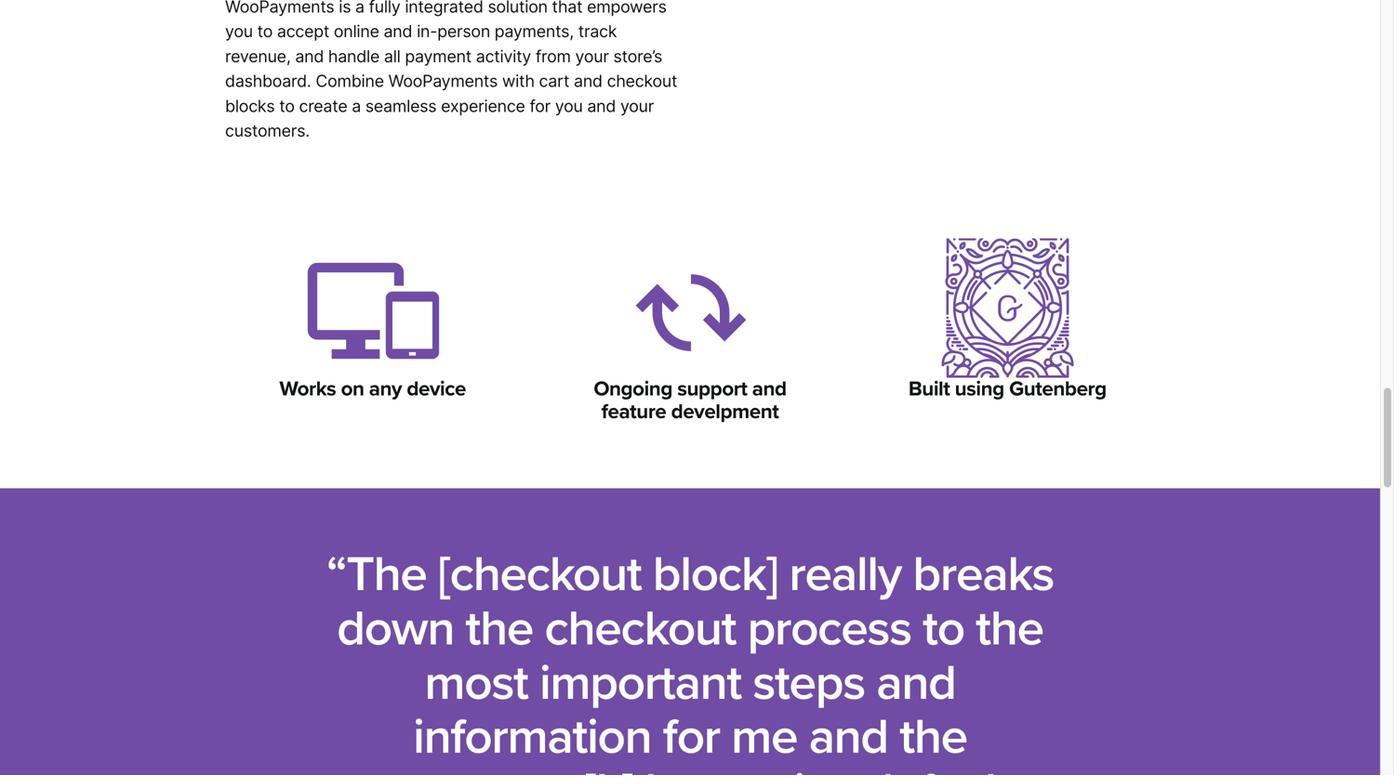 Task type: locate. For each thing, give the bounding box(es) containing it.
and inside the ongoing support and feature develpment
[[752, 376, 787, 402]]

0 horizontal spatial for
[[530, 96, 551, 116]]

for left me
[[663, 708, 720, 767]]

a inside "the [checkout block] really breaks down the checkout process to the most important steps and information for me and the customer. [it] has a nice def
[[730, 763, 756, 776]]

works on any device
[[279, 376, 466, 402]]

woopayments up accept
[[225, 0, 334, 17]]

you up revenue,
[[225, 21, 253, 41]]

1 vertical spatial checkout
[[544, 600, 736, 659]]

woopayments down payment
[[388, 71, 498, 91]]

down
[[337, 600, 454, 659]]

your down track
[[575, 46, 609, 66]]

1 horizontal spatial your
[[620, 96, 654, 116]]

works
[[279, 376, 336, 402]]

create
[[299, 96, 347, 116]]

for down cart
[[530, 96, 551, 116]]

blocks
[[225, 96, 275, 116]]

woopayments is a fully integrated solution that empowers you to accept online and in-person payments, track revenue, and handle all payment activity from your store's dashboard. combine woopayments with cart and checkout blocks to create a seamless experience for you and your customers.
[[225, 0, 677, 141]]

1 vertical spatial for
[[663, 708, 720, 767]]

a
[[355, 0, 364, 17], [352, 96, 361, 116], [730, 763, 756, 776]]

a right is
[[355, 0, 364, 17]]

checkout
[[607, 71, 677, 91], [544, 600, 736, 659]]

0 vertical spatial for
[[530, 96, 551, 116]]

0 vertical spatial a
[[355, 0, 364, 17]]

for inside "the [checkout block] really breaks down the checkout process to the most important steps and information for me and the customer. [it] has a nice def
[[663, 708, 720, 767]]

2 vertical spatial a
[[730, 763, 756, 776]]

your down store's
[[620, 96, 654, 116]]

for inside woopayments is a fully integrated solution that empowers you to accept online and in-person payments, track revenue, and handle all payment activity from your store's dashboard. combine woopayments with cart and checkout blocks to create a seamless experience for you and your customers.
[[530, 96, 551, 116]]

using
[[955, 376, 1004, 402]]

woopayments
[[225, 0, 334, 17], [388, 71, 498, 91]]

store's
[[613, 46, 662, 66]]

a right has on the bottom of page
[[730, 763, 756, 776]]

0 horizontal spatial the
[[465, 600, 533, 659]]

0 vertical spatial you
[[225, 21, 253, 41]]

online
[[334, 21, 379, 41]]

0 horizontal spatial to
[[257, 21, 273, 41]]

2 horizontal spatial to
[[923, 600, 964, 659]]

you down cart
[[555, 96, 583, 116]]

ongoing
[[594, 376, 672, 402]]

activity
[[476, 46, 531, 66]]

seamless
[[365, 96, 437, 116]]

your
[[575, 46, 609, 66], [620, 96, 654, 116]]

the
[[465, 600, 533, 659], [976, 600, 1043, 659], [900, 708, 967, 767]]

and
[[384, 21, 412, 41], [295, 46, 324, 66], [574, 71, 603, 91], [587, 96, 616, 116], [752, 376, 787, 402], [876, 654, 956, 713], [809, 708, 888, 767]]

0 vertical spatial to
[[257, 21, 273, 41]]

0 vertical spatial checkout
[[607, 71, 677, 91]]

to for "the
[[923, 600, 964, 659]]

1 horizontal spatial for
[[663, 708, 720, 767]]

for
[[530, 96, 551, 116], [663, 708, 720, 767]]

you
[[225, 21, 253, 41], [555, 96, 583, 116]]

nice
[[767, 763, 854, 776]]

all
[[384, 46, 401, 66]]

a down combine
[[352, 96, 361, 116]]

2 vertical spatial to
[[923, 600, 964, 659]]

"the [checkout block] really breaks down the checkout process to the most important steps and information for me and the customer. [it] has a nice def
[[326, 546, 1054, 776]]

is
[[339, 0, 351, 17]]

1 vertical spatial to
[[279, 96, 295, 116]]

payments,
[[495, 21, 574, 41]]

in-
[[417, 21, 437, 41]]

0 vertical spatial your
[[575, 46, 609, 66]]

really
[[789, 546, 901, 605]]

[checkout
[[438, 546, 641, 605]]

with
[[502, 71, 535, 91]]

important
[[539, 654, 741, 713]]

0 horizontal spatial woopayments
[[225, 0, 334, 17]]

1 horizontal spatial you
[[555, 96, 583, 116]]

to
[[257, 21, 273, 41], [279, 96, 295, 116], [923, 600, 964, 659]]

1 vertical spatial you
[[555, 96, 583, 116]]

to inside "the [checkout block] really breaks down the checkout process to the most important steps and information for me and the customer. [it] has a nice def
[[923, 600, 964, 659]]

1 horizontal spatial woopayments
[[388, 71, 498, 91]]

feature
[[601, 399, 666, 425]]

0 horizontal spatial your
[[575, 46, 609, 66]]

fully
[[369, 0, 400, 17]]

person
[[437, 21, 490, 41]]



Task type: describe. For each thing, give the bounding box(es) containing it.
revenue,
[[225, 46, 291, 66]]

information
[[413, 708, 651, 767]]

1 horizontal spatial the
[[900, 708, 967, 767]]

[it]
[[584, 763, 633, 776]]

that
[[552, 0, 583, 17]]

solution
[[488, 0, 548, 17]]

breaks
[[913, 546, 1054, 605]]

accept
[[277, 21, 329, 41]]

ongoing support and feature develpment
[[594, 376, 787, 425]]

dashboard.
[[225, 71, 311, 91]]

support
[[677, 376, 747, 402]]

me
[[731, 708, 797, 767]]

"the
[[326, 546, 427, 605]]

built using gutenberg
[[909, 376, 1107, 402]]

checkout inside "the [checkout block] really breaks down the checkout process to the most important steps and information for me and the customer. [it] has a nice def
[[544, 600, 736, 659]]

customer.
[[370, 763, 572, 776]]

1 vertical spatial your
[[620, 96, 654, 116]]

cart
[[539, 71, 569, 91]]

track
[[578, 21, 617, 41]]

1 vertical spatial a
[[352, 96, 361, 116]]

1 vertical spatial woopayments
[[388, 71, 498, 91]]

1 horizontal spatial to
[[279, 96, 295, 116]]

checkout inside woopayments is a fully integrated solution that empowers you to accept online and in-person payments, track revenue, and handle all payment activity from your store's dashboard. combine woopayments with cart and checkout blocks to create a seamless experience for you and your customers.
[[607, 71, 677, 91]]

combine
[[316, 71, 384, 91]]

from
[[536, 46, 571, 66]]

payment
[[405, 46, 472, 66]]

develpment
[[671, 399, 779, 425]]

steps
[[753, 654, 865, 713]]

handle
[[328, 46, 380, 66]]

gutenberg
[[1009, 376, 1107, 402]]

0 vertical spatial woopayments
[[225, 0, 334, 17]]

0 horizontal spatial you
[[225, 21, 253, 41]]

process
[[747, 600, 911, 659]]

built
[[909, 376, 950, 402]]

to for woopayments
[[257, 21, 273, 41]]

integrated
[[405, 0, 483, 17]]

experience
[[441, 96, 525, 116]]

empowers
[[587, 0, 667, 17]]

most
[[424, 654, 528, 713]]

on
[[341, 376, 364, 402]]

customers.
[[225, 120, 310, 141]]

2 horizontal spatial the
[[976, 600, 1043, 659]]

any device
[[369, 376, 466, 402]]

block]
[[653, 546, 778, 605]]

has
[[645, 763, 719, 776]]



Task type: vqa. For each thing, say whether or not it's contained in the screenshot.
person
yes



